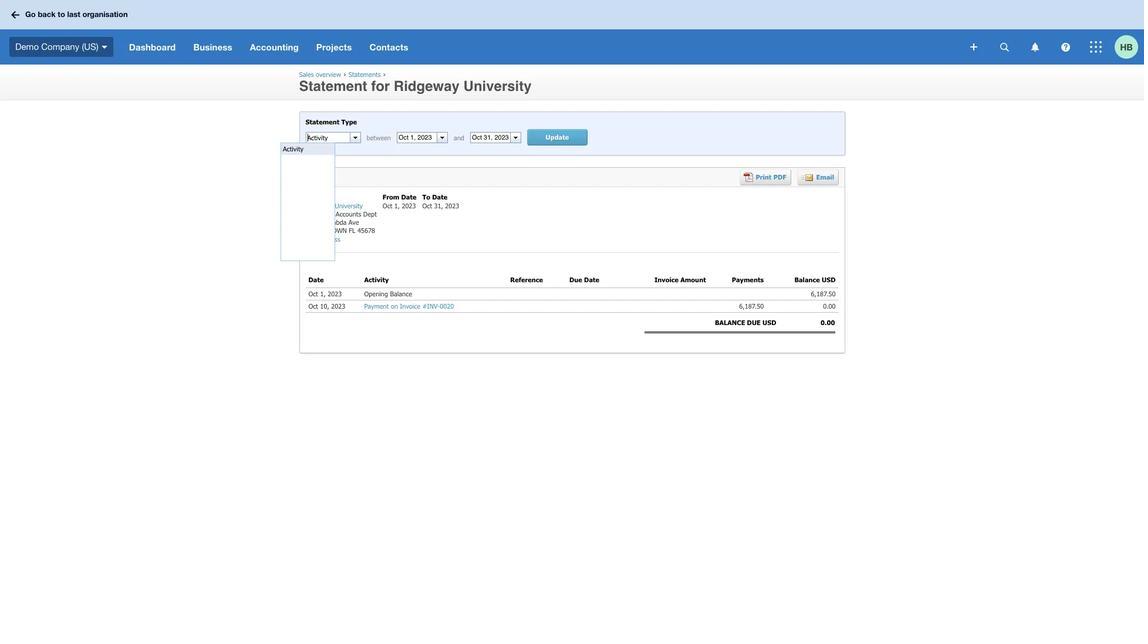 Task type: describe. For each thing, give the bounding box(es) containing it.
0 horizontal spatial 1,
[[320, 290, 326, 297]]

sales overview › statements › statement for ridgeway university
[[299, 70, 532, 95]]

0 vertical spatial activity
[[283, 145, 303, 153]]

statements link
[[349, 70, 381, 78]]

opening
[[364, 290, 388, 297]]

opening balance
[[364, 290, 412, 297]]

print pdf link
[[739, 169, 791, 186]]

fl
[[349, 227, 355, 234]]

coppertown
[[306, 227, 347, 234]]

type
[[341, 118, 357, 126]]

pdf
[[773, 173, 786, 181]]

demo company (us)
[[15, 42, 98, 52]]

on
[[391, 302, 398, 310]]

1 vertical spatial 0.00
[[821, 319, 835, 327]]

2023 up oct 10, 2023
[[328, 290, 342, 297]]

0 horizontal spatial 6,187.50
[[735, 302, 764, 310]]

update link
[[527, 129, 588, 146]]

svg image inside go back to last organisation link
[[11, 11, 19, 18]]

between
[[367, 134, 391, 142]]

back
[[38, 10, 56, 19]]

0 horizontal spatial invoice
[[400, 302, 420, 310]]

statements
[[349, 70, 381, 78]]

print
[[756, 173, 772, 181]]

due
[[569, 276, 582, 284]]

oct 1, 2023
[[308, 290, 342, 297]]

0 vertical spatial 6,187.50
[[811, 290, 836, 297]]

go back to last organisation link
[[7, 4, 135, 25]]

sales
[[299, 70, 314, 78]]

attention:
[[306, 210, 334, 218]]

to
[[58, 10, 65, 19]]

and
[[454, 134, 464, 142]]

print pdf
[[756, 173, 786, 181]]

to
[[422, 193, 430, 201]]

date for due
[[584, 276, 599, 284]]

45678
[[357, 227, 375, 234]]

1 horizontal spatial invoice
[[654, 276, 679, 284]]

business
[[193, 42, 232, 52]]

for
[[371, 78, 390, 95]]

oct up oct 10, 2023
[[308, 290, 318, 297]]

0 vertical spatial usd
[[822, 276, 836, 284]]

1, inside from date oct 1, 2023
[[394, 202, 400, 209]]

address
[[318, 235, 340, 243]]

email
[[816, 173, 834, 181]]

date for from
[[401, 193, 416, 201]]

payment
[[364, 302, 389, 310]]

due date
[[569, 276, 599, 284]]

edit
[[306, 235, 316, 243]]

ridgeway inside the sales overview › statements › statement for ridgeway university
[[394, 78, 460, 95]]

demo company (us) button
[[0, 29, 120, 65]]

banner containing hb
[[0, 0, 1144, 65]]

123
[[311, 218, 322, 226]]

go back to last organisation
[[25, 10, 128, 19]]

0 horizontal spatial balance
[[390, 290, 412, 297]]

navigation containing dashboard
[[120, 29, 962, 65]]

ridgeway university attention: accounts dept 9-123 lambda ave coppertown fl 45678 edit address
[[306, 202, 377, 243]]

ridgeway inside ridgeway university attention: accounts dept 9-123 lambda ave coppertown fl 45678 edit address
[[306, 202, 333, 209]]

amount
[[680, 276, 706, 284]]

statement type
[[306, 118, 357, 126]]

balance due usd
[[715, 319, 776, 327]]

university inside the sales overview › statements › statement for ridgeway university
[[463, 78, 532, 95]]

1 horizontal spatial svg image
[[1000, 43, 1009, 51]]

0 horizontal spatial usd
[[763, 319, 776, 327]]

(us)
[[82, 42, 98, 52]]

reference
[[510, 276, 543, 284]]

date for to
[[432, 193, 447, 201]]



Task type: vqa. For each thing, say whether or not it's contained in the screenshot.
the right USD
yes



Task type: locate. For each thing, give the bounding box(es) containing it.
1 vertical spatial 6,187.50
[[735, 302, 764, 310]]

due
[[747, 319, 761, 327]]

0 vertical spatial invoice
[[654, 276, 679, 284]]

ridgeway up attention:
[[306, 202, 333, 209]]

hb
[[1120, 41, 1133, 52]]

activity
[[283, 145, 303, 153], [364, 276, 389, 284]]

›
[[343, 70, 346, 78], [383, 70, 386, 78]]

1 horizontal spatial usd
[[822, 276, 836, 284]]

demo
[[15, 42, 39, 52]]

date right due
[[584, 276, 599, 284]]

accounts
[[336, 210, 361, 218]]

svg image
[[11, 11, 19, 18], [1000, 43, 1009, 51], [1061, 43, 1070, 51]]

2023 inside from date oct 1, 2023
[[402, 202, 416, 209]]

accounting
[[250, 42, 299, 52]]

svg image inside demo company (us) popup button
[[101, 46, 107, 49]]

usd
[[822, 276, 836, 284], [763, 319, 776, 327]]

2 › from the left
[[383, 70, 386, 78]]

0 vertical spatial university
[[463, 78, 532, 95]]

payments
[[732, 276, 764, 284]]

2023 left 31,
[[402, 202, 416, 209]]

university inside ridgeway university attention: accounts dept 9-123 lambda ave coppertown fl 45678 edit address
[[335, 202, 363, 209]]

1 vertical spatial 1,
[[320, 290, 326, 297]]

balance
[[715, 319, 745, 327]]

0 vertical spatial 0.00
[[819, 302, 836, 310]]

ave
[[349, 218, 359, 226]]

from
[[383, 193, 399, 201]]

lambda
[[324, 218, 347, 226]]

None text field
[[397, 133, 437, 143], [471, 133, 510, 143], [397, 133, 437, 143], [471, 133, 510, 143]]

to date oct 31, 2023
[[422, 193, 459, 209]]

date up 31,
[[432, 193, 447, 201]]

0 vertical spatial ridgeway
[[394, 78, 460, 95]]

contacts
[[369, 42, 408, 52]]

date inside from date oct 1, 2023
[[401, 193, 416, 201]]

6,187.50
[[811, 290, 836, 297], [735, 302, 764, 310]]

date left to
[[401, 193, 416, 201]]

oct inside from date oct 1, 2023
[[383, 202, 392, 209]]

payment                                         on invoice #inv-0020 link
[[364, 302, 454, 310]]

date
[[401, 193, 416, 201], [432, 193, 447, 201], [308, 276, 324, 284], [584, 276, 599, 284]]

update
[[546, 133, 569, 141]]

0 horizontal spatial activity
[[283, 145, 303, 153]]

university
[[463, 78, 532, 95], [335, 202, 363, 209]]

svg image
[[1090, 41, 1102, 53], [1031, 43, 1039, 51], [970, 43, 977, 50], [101, 46, 107, 49]]

balance usd
[[794, 276, 836, 284]]

1 horizontal spatial university
[[463, 78, 532, 95]]

0.00
[[819, 302, 836, 310], [821, 319, 835, 327]]

1 vertical spatial usd
[[763, 319, 776, 327]]

contacts button
[[361, 29, 417, 65]]

from date oct 1, 2023
[[383, 193, 416, 209]]

company
[[41, 42, 79, 52]]

2023 inside to date oct 31, 2023
[[445, 202, 459, 209]]

banner
[[0, 0, 1144, 65]]

projects
[[316, 42, 352, 52]]

0 vertical spatial 1,
[[394, 202, 400, 209]]

› right overview
[[343, 70, 346, 78]]

10,
[[320, 302, 329, 310]]

dept
[[363, 210, 377, 218]]

1 vertical spatial invoice
[[400, 302, 420, 310]]

1 › from the left
[[343, 70, 346, 78]]

business button
[[185, 29, 241, 65]]

dashboard
[[129, 42, 176, 52]]

› right statements link
[[383, 70, 386, 78]]

accounting button
[[241, 29, 307, 65]]

2 horizontal spatial svg image
[[1061, 43, 1070, 51]]

last
[[67, 10, 80, 19]]

1 vertical spatial university
[[335, 202, 363, 209]]

6,187.50 up balance due usd
[[735, 302, 764, 310]]

overview
[[316, 70, 341, 78]]

2023
[[402, 202, 416, 209], [445, 202, 459, 209], [328, 290, 342, 297], [331, 302, 345, 310]]

9-
[[306, 218, 311, 226]]

None text field
[[306, 133, 350, 143]]

balance
[[794, 276, 820, 284], [390, 290, 412, 297]]

2023 right 31,
[[445, 202, 459, 209]]

dashboard link
[[120, 29, 185, 65]]

oct left 10,
[[308, 302, 318, 310]]

1 vertical spatial activity
[[364, 276, 389, 284]]

1 vertical spatial balance
[[390, 290, 412, 297]]

date inside to date oct 31, 2023
[[432, 193, 447, 201]]

2023 right 10,
[[331, 302, 345, 310]]

hb button
[[1115, 29, 1144, 65]]

ridgeway
[[394, 78, 460, 95], [306, 202, 333, 209]]

sales overview link
[[299, 70, 341, 78]]

0 horizontal spatial svg image
[[11, 11, 19, 18]]

statement inside the sales overview › statements › statement for ridgeway university
[[299, 78, 367, 95]]

ridgeway university link
[[306, 202, 363, 210]]

1 horizontal spatial activity
[[364, 276, 389, 284]]

1 vertical spatial ridgeway
[[306, 202, 333, 209]]

invoice left the amount
[[654, 276, 679, 284]]

1 horizontal spatial 6,187.50
[[811, 290, 836, 297]]

oct down from
[[383, 202, 392, 209]]

0 vertical spatial balance
[[794, 276, 820, 284]]

invoice
[[654, 276, 679, 284], [400, 302, 420, 310]]

email link
[[797, 169, 838, 186]]

edit address link
[[306, 235, 340, 244]]

0 vertical spatial statement
[[299, 78, 367, 95]]

0 horizontal spatial ridgeway
[[306, 202, 333, 209]]

ridgeway right 'for'
[[394, 78, 460, 95]]

1, down from
[[394, 202, 400, 209]]

go
[[25, 10, 36, 19]]

payment                                         on invoice #inv-0020
[[364, 302, 454, 310]]

1 horizontal spatial 1,
[[394, 202, 400, 209]]

1 vertical spatial statement
[[306, 118, 339, 126]]

navigation
[[120, 29, 962, 65]]

oct 10, 2023
[[308, 302, 345, 310]]

organisation
[[82, 10, 128, 19]]

1 horizontal spatial ›
[[383, 70, 386, 78]]

projects button
[[307, 29, 361, 65]]

invoice amount
[[654, 276, 706, 284]]

1,
[[394, 202, 400, 209], [320, 290, 326, 297]]

1, up 10,
[[320, 290, 326, 297]]

0020
[[440, 302, 454, 310]]

date up oct 1, 2023
[[308, 276, 324, 284]]

statement
[[299, 78, 367, 95], [306, 118, 339, 126]]

#inv-
[[422, 302, 440, 310]]

invoice right the on at the left of page
[[400, 302, 420, 310]]

oct down to
[[422, 202, 432, 209]]

31,
[[434, 202, 443, 209]]

0 horizontal spatial ›
[[343, 70, 346, 78]]

oct
[[383, 202, 392, 209], [422, 202, 432, 209], [308, 290, 318, 297], [308, 302, 318, 310]]

0 horizontal spatial university
[[335, 202, 363, 209]]

oct inside to date oct 31, 2023
[[422, 202, 432, 209]]

1 horizontal spatial ridgeway
[[394, 78, 460, 95]]

1 horizontal spatial balance
[[794, 276, 820, 284]]

6,187.50 down balance usd
[[811, 290, 836, 297]]



